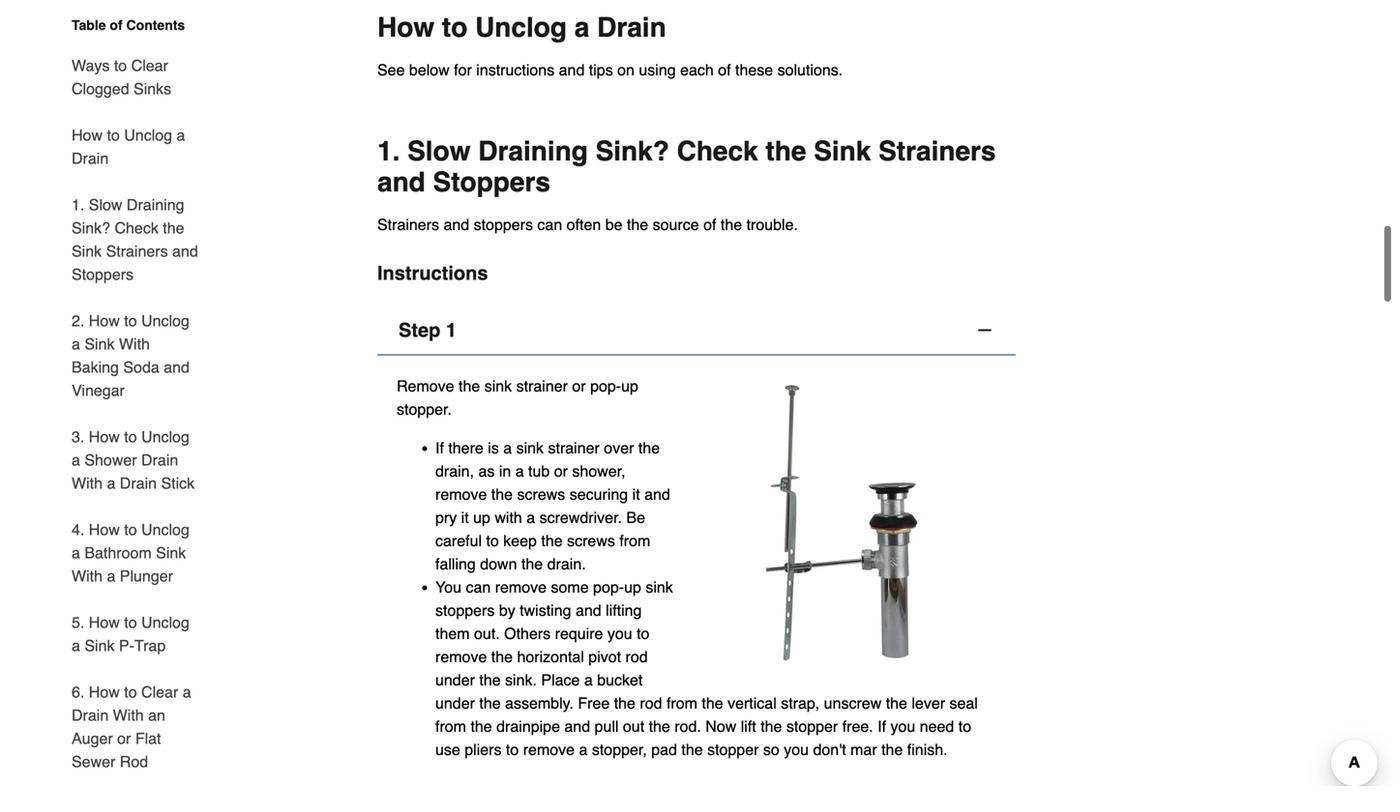 Task type: vqa. For each thing, say whether or not it's contained in the screenshot.
bottom from
yes



Task type: describe. For each thing, give the bounding box(es) containing it.
0 vertical spatial you
[[608, 625, 633, 643]]

the inside table of contents 'element'
[[163, 219, 184, 237]]

the right lift
[[761, 718, 782, 736]]

0 horizontal spatial if
[[435, 439, 444, 457]]

flat
[[135, 730, 161, 748]]

solutions.
[[778, 61, 843, 79]]

clogged
[[72, 80, 129, 98]]

assembly.
[[505, 695, 574, 713]]

unclog for 4. how to unclog a bathroom sink with a plunger
[[141, 521, 190, 539]]

1 vertical spatial up
[[473, 509, 491, 527]]

down
[[480, 556, 517, 573]]

remove down drain, on the left bottom of page
[[435, 486, 487, 504]]

2 horizontal spatial strainers
[[879, 136, 996, 167]]

the down in
[[491, 486, 513, 504]]

pull
[[595, 718, 619, 736]]

how for 6. how to clear a drain with an auger or flat sewer rod
[[89, 684, 120, 702]]

unclog for 2. how to unclog a sink with baking soda and vinegar
[[141, 312, 190, 330]]

be
[[605, 216, 623, 234]]

plunger
[[120, 568, 173, 585]]

sink.
[[505, 672, 537, 690]]

the right the "over"
[[639, 439, 660, 457]]

2. how to unclog a sink with baking soda and vinegar
[[72, 312, 190, 400]]

ways
[[72, 57, 110, 75]]

unclog for 3. how to unclog a shower drain with a drain stick
[[141, 428, 190, 446]]

the inside remove the sink strainer or pop-up stopper.
[[459, 378, 480, 395]]

horizontal
[[517, 648, 584, 666]]

to up down
[[486, 532, 499, 550]]

out
[[623, 718, 645, 736]]

the left trouble.
[[721, 216, 742, 234]]

1 horizontal spatial stopper
[[787, 718, 838, 736]]

bucket
[[597, 672, 643, 690]]

these
[[735, 61, 773, 79]]

contents
[[126, 17, 185, 33]]

the down 'keep'
[[522, 556, 543, 573]]

2.
[[72, 312, 85, 330]]

or inside 6. how to clear a drain with an auger or flat sewer rod
[[117, 730, 131, 748]]

the right be
[[627, 216, 648, 234]]

1 vertical spatial rod
[[640, 695, 662, 713]]

strainers and stoppers can often be the source of the trouble.
[[377, 216, 798, 234]]

table of contents element
[[56, 15, 201, 787]]

free.
[[843, 718, 873, 736]]

5. how to unclog a sink p-trap
[[72, 614, 190, 655]]

step 1 button
[[377, 306, 1016, 356]]

0 vertical spatial sink?
[[596, 136, 669, 167]]

drain up on
[[597, 12, 666, 43]]

table of contents
[[72, 17, 185, 33]]

the up pad
[[649, 718, 670, 736]]

sink inside 5. how to unclog a sink p-trap
[[85, 637, 115, 655]]

lever
[[912, 695, 945, 713]]

sink pop-up stopper assembly. image
[[697, 375, 997, 675]]

to down drainpipe
[[506, 741, 519, 759]]

2 vertical spatial you
[[784, 741, 809, 759]]

drain inside 6. how to clear a drain with an auger or flat sewer rod
[[72, 707, 109, 725]]

on
[[617, 61, 635, 79]]

2 horizontal spatial from
[[667, 695, 698, 713]]

trouble.
[[747, 216, 798, 234]]

sink down solutions.
[[814, 136, 871, 167]]

how for 4. how to unclog a bathroom sink with a plunger
[[89, 521, 120, 539]]

to down seal
[[959, 718, 972, 736]]

drainpipe
[[497, 718, 560, 736]]

can inside if there is a sink strainer over the drain, as in a tub or shower, remove the screws securing it and pry it up with a screwdriver. be careful to keep the screws from falling down the drain. you can remove some pop-up sink stoppers by twisting and lifting them out. others require you to remove the horizontal pivot rod under the sink. place a bucket under the assembly. free the rod from the vertical strap, unscrew the lever seal from the drainpipe and pull out the rod. now lift the stopper free. if you need to use pliers to remove a stopper, pad the stopper so you don't mar the finish.
[[466, 579, 491, 597]]

to inside ways to clear clogged sinks
[[114, 57, 127, 75]]

a inside 6. how to clear a drain with an auger or flat sewer rod
[[183, 684, 191, 702]]

now
[[706, 718, 737, 736]]

6. how to clear a drain with an auger or flat sewer rod
[[72, 684, 191, 771]]

up inside remove the sink strainer or pop-up stopper.
[[621, 378, 639, 395]]

1
[[446, 319, 457, 342]]

drain inside how to unclog a drain
[[72, 150, 109, 167]]

the down the rod.
[[682, 741, 703, 759]]

below
[[409, 61, 450, 79]]

falling
[[435, 556, 476, 573]]

rod
[[120, 753, 148, 771]]

to up for on the left top of the page
[[442, 12, 468, 43]]

unclog up instructions at top
[[475, 12, 567, 43]]

as
[[478, 463, 495, 481]]

with inside 2. how to unclog a sink with baking soda and vinegar
[[119, 335, 150, 353]]

strainers inside table of contents 'element'
[[106, 242, 168, 260]]

unscrew
[[824, 695, 882, 713]]

0 vertical spatial rod
[[626, 648, 648, 666]]

sink inside 2. how to unclog a sink with baking soda and vinegar
[[85, 335, 115, 353]]

the up pliers
[[471, 718, 492, 736]]

with inside 6. how to clear a drain with an auger or flat sewer rod
[[113, 707, 144, 725]]

5. how to unclog a sink p-trap link
[[72, 600, 201, 670]]

the left sink.
[[479, 672, 501, 690]]

unclog for 5. how to unclog a sink p-trap
[[141, 614, 190, 632]]

seal
[[950, 695, 978, 713]]

how inside how to unclog a drain
[[72, 126, 103, 144]]

you
[[435, 579, 462, 597]]

auger
[[72, 730, 113, 748]]

need
[[920, 718, 954, 736]]

free
[[578, 695, 610, 713]]

or inside remove the sink strainer or pop-up stopper.
[[572, 378, 586, 395]]

remove
[[397, 378, 454, 395]]

bathroom
[[85, 544, 152, 562]]

to inside 2. how to unclog a sink with baking soda and vinegar
[[124, 312, 137, 330]]

shower
[[85, 451, 137, 469]]

so
[[763, 741, 780, 759]]

pop- inside if there is a sink strainer over the drain, as in a tub or shower, remove the screws securing it and pry it up with a screwdriver. be careful to keep the screws from falling down the drain. you can remove some pop-up sink stoppers by twisting and lifting them out. others require you to remove the horizontal pivot rod under the sink. place a bucket under the assembly. free the rod from the vertical strap, unscrew the lever seal from the drainpipe and pull out the rod. now lift the stopper free. if you need to use pliers to remove a stopper, pad the stopper so you don't mar the finish.
[[593, 579, 624, 597]]

1 vertical spatial of
[[718, 61, 731, 79]]

3. how to unclog a shower drain with a drain stick link
[[72, 414, 201, 507]]

0 horizontal spatial it
[[461, 509, 469, 527]]

strainer inside if there is a sink strainer over the drain, as in a tub or shower, remove the screws securing it and pry it up with a screwdriver. be careful to keep the screws from falling down the drain. you can remove some pop-up sink stoppers by twisting and lifting them out. others require you to remove the horizontal pivot rod under the sink. place a bucket under the assembly. free the rod from the vertical strap, unscrew the lever seal from the drainpipe and pull out the rod. now lift the stopper free. if you need to use pliers to remove a stopper, pad the stopper so you don't mar the finish.
[[548, 439, 600, 457]]

2. how to unclog a sink with baking soda and vinegar link
[[72, 298, 201, 414]]

remove up the by
[[495, 579, 547, 597]]

place
[[541, 672, 580, 690]]

there
[[448, 439, 484, 457]]

table
[[72, 17, 106, 33]]

1. slow draining sink? check the sink strainers and stoppers inside 1. slow draining sink? check the sink strainers and stoppers link
[[72, 196, 198, 284]]

stoppers inside table of contents 'element'
[[72, 266, 134, 284]]

3.
[[72, 428, 85, 446]]

with inside the 3. how to unclog a shower drain with a drain stick
[[72, 475, 103, 493]]

clear inside 6. how to clear a drain with an auger or flat sewer rod
[[141, 684, 178, 702]]

the down out.
[[491, 648, 513, 666]]

drain down shower
[[120, 475, 157, 493]]

pry
[[435, 509, 457, 527]]

rod.
[[675, 718, 701, 736]]

require
[[555, 625, 603, 643]]

strap,
[[781, 695, 820, 713]]

with
[[495, 509, 522, 527]]

check inside table of contents 'element'
[[115, 219, 159, 237]]

trap
[[134, 637, 166, 655]]

1 horizontal spatial from
[[620, 532, 651, 550]]

p-
[[119, 637, 134, 655]]

screwdriver.
[[540, 509, 622, 527]]

a inside 2. how to unclog a sink with baking soda and vinegar
[[72, 335, 80, 353]]

how for 3. how to unclog a shower drain with a drain stick
[[89, 428, 120, 446]]

5.
[[72, 614, 85, 632]]

out.
[[474, 625, 500, 643]]

sink inside 4. how to unclog a bathroom sink with a plunger
[[156, 544, 186, 562]]

pivot
[[589, 648, 621, 666]]

instructions
[[377, 262, 488, 285]]

often
[[567, 216, 601, 234]]

0 vertical spatial stoppers
[[433, 167, 551, 198]]

mar
[[851, 741, 877, 759]]

tips
[[589, 61, 613, 79]]



Task type: locate. For each thing, give the bounding box(es) containing it.
remove the sink strainer or pop-up stopper.
[[397, 378, 639, 419]]

0 horizontal spatial you
[[608, 625, 633, 643]]

1 horizontal spatial sink
[[516, 439, 544, 457]]

it right pry
[[461, 509, 469, 527]]

careful
[[435, 532, 482, 550]]

0 vertical spatial can
[[537, 216, 562, 234]]

to inside the 3. how to unclog a shower drain with a drain stick
[[124, 428, 137, 446]]

how to unclog a drain
[[377, 12, 666, 43], [72, 126, 185, 167]]

1 vertical spatial slow
[[89, 196, 122, 214]]

using
[[639, 61, 676, 79]]

screws down screwdriver.
[[567, 532, 615, 550]]

how up shower
[[89, 428, 120, 446]]

sink? inside table of contents 'element'
[[72, 219, 110, 237]]

1. slow draining sink? check the sink strainers and stoppers link
[[72, 182, 201, 298]]

be
[[626, 509, 645, 527]]

0 horizontal spatial from
[[435, 718, 466, 736]]

if
[[435, 439, 444, 457], [878, 718, 886, 736]]

of right each
[[718, 61, 731, 79]]

0 horizontal spatial strainers
[[106, 242, 168, 260]]

the up now
[[702, 695, 723, 713]]

0 vertical spatial sink
[[485, 378, 512, 395]]

with inside 4. how to unclog a bathroom sink with a plunger
[[72, 568, 103, 585]]

to inside 4. how to unclog a bathroom sink with a plunger
[[124, 521, 137, 539]]

keep
[[503, 532, 537, 550]]

drain,
[[435, 463, 474, 481]]

finish.
[[907, 741, 948, 759]]

the
[[766, 136, 806, 167], [627, 216, 648, 234], [721, 216, 742, 234], [163, 219, 184, 237], [459, 378, 480, 395], [639, 439, 660, 457], [491, 486, 513, 504], [541, 532, 563, 550], [522, 556, 543, 573], [491, 648, 513, 666], [479, 672, 501, 690], [479, 695, 501, 713], [614, 695, 636, 713], [702, 695, 723, 713], [886, 695, 908, 713], [471, 718, 492, 736], [649, 718, 670, 736], [761, 718, 782, 736], [682, 741, 703, 759], [882, 741, 903, 759]]

how inside 4. how to unclog a bathroom sink with a plunger
[[89, 521, 120, 539]]

2 vertical spatial sink
[[646, 579, 673, 597]]

1. down how to unclog a drain link
[[72, 196, 85, 214]]

some
[[551, 579, 589, 597]]

shower,
[[572, 463, 626, 481]]

1 horizontal spatial it
[[632, 486, 640, 504]]

0 vertical spatial if
[[435, 439, 444, 457]]

1 horizontal spatial 1.
[[377, 136, 400, 167]]

sink up tub
[[516, 439, 544, 457]]

to down p-
[[124, 684, 137, 702]]

2 horizontal spatial sink
[[646, 579, 673, 597]]

sinks
[[134, 80, 171, 98]]

stoppers inside if there is a sink strainer over the drain, as in a tub or shower, remove the screws securing it and pry it up with a screwdriver. be careful to keep the screws from falling down the drain. you can remove some pop-up sink stoppers by twisting and lifting them out. others require you to remove the horizontal pivot rod under the sink. place a bucket under the assembly. free the rod from the vertical strap, unscrew the lever seal from the drainpipe and pull out the rod. now lift the stopper free. if you need to use pliers to remove a stopper, pad the stopper so you don't mar the finish.
[[435, 602, 495, 620]]

1 vertical spatial under
[[435, 695, 475, 713]]

stopper down strap,
[[787, 718, 838, 736]]

can
[[537, 216, 562, 234], [466, 579, 491, 597]]

how up see
[[377, 12, 435, 43]]

how for 5. how to unclog a sink p-trap
[[89, 614, 120, 632]]

or right tub
[[554, 463, 568, 481]]

1 vertical spatial sink?
[[72, 219, 110, 237]]

1 horizontal spatial you
[[784, 741, 809, 759]]

how right 2.
[[89, 312, 120, 330]]

sink up baking on the top of the page
[[85, 335, 115, 353]]

over
[[604, 439, 634, 457]]

0 horizontal spatial screws
[[517, 486, 565, 504]]

unclog inside 5. how to unclog a sink p-trap
[[141, 614, 190, 632]]

1 vertical spatial stoppers
[[72, 266, 134, 284]]

1 horizontal spatial stoppers
[[433, 167, 551, 198]]

draining
[[478, 136, 588, 167], [127, 196, 184, 214]]

up left with
[[473, 509, 491, 527]]

the left lever at right bottom
[[886, 695, 908, 713]]

you up finish.
[[891, 718, 916, 736]]

to down lifting
[[637, 625, 650, 643]]

1. slow draining sink? check the sink strainers and stoppers down how to unclog a drain link
[[72, 196, 198, 284]]

from
[[620, 532, 651, 550], [667, 695, 698, 713], [435, 718, 466, 736]]

twisting
[[520, 602, 571, 620]]

step
[[399, 319, 441, 342]]

0 horizontal spatial of
[[110, 17, 123, 33]]

strainer up shower, on the bottom of page
[[548, 439, 600, 457]]

you down lifting
[[608, 625, 633, 643]]

1 vertical spatial 1.
[[72, 196, 85, 214]]

sink right "some"
[[646, 579, 673, 597]]

strainers
[[879, 136, 996, 167], [377, 216, 439, 234], [106, 242, 168, 260]]

how right 6.
[[89, 684, 120, 702]]

remove down drainpipe
[[523, 741, 575, 759]]

draining down instructions at top
[[478, 136, 588, 167]]

0 vertical spatial draining
[[478, 136, 588, 167]]

a inside how to unclog a drain
[[177, 126, 185, 144]]

1 vertical spatial clear
[[141, 684, 178, 702]]

source
[[653, 216, 699, 234]]

the up trouble.
[[766, 136, 806, 167]]

them
[[435, 625, 470, 643]]

up up lifting
[[624, 579, 641, 597]]

0 vertical spatial from
[[620, 532, 651, 550]]

in
[[499, 463, 511, 481]]

unclog down stick
[[141, 521, 190, 539]]

strainer up tub
[[516, 378, 568, 395]]

1 horizontal spatial can
[[537, 216, 562, 234]]

strainer inside remove the sink strainer or pop-up stopper.
[[516, 378, 568, 395]]

1 vertical spatial pop-
[[593, 579, 624, 597]]

6.
[[72, 684, 85, 702]]

how inside the 3. how to unclog a shower drain with a drain stick
[[89, 428, 120, 446]]

drain.
[[547, 556, 586, 573]]

others
[[504, 625, 551, 643]]

0 vertical spatial strainer
[[516, 378, 568, 395]]

0 vertical spatial check
[[677, 136, 758, 167]]

to down clogged
[[107, 126, 120, 144]]

0 vertical spatial stopper
[[787, 718, 838, 736]]

sink left p-
[[85, 637, 115, 655]]

ways to clear clogged sinks link
[[72, 43, 201, 112]]

1 horizontal spatial sink?
[[596, 136, 669, 167]]

1. inside table of contents 'element'
[[72, 196, 85, 214]]

drain up stick
[[141, 451, 178, 469]]

3. how to unclog a shower drain with a drain stick
[[72, 428, 195, 493]]

if right free.
[[878, 718, 886, 736]]

0 vertical spatial stoppers
[[474, 216, 533, 234]]

to
[[442, 12, 468, 43], [114, 57, 127, 75], [107, 126, 120, 144], [124, 312, 137, 330], [124, 428, 137, 446], [124, 521, 137, 539], [486, 532, 499, 550], [124, 614, 137, 632], [637, 625, 650, 643], [124, 684, 137, 702], [959, 718, 972, 736], [506, 741, 519, 759]]

1 vertical spatial from
[[667, 695, 698, 713]]

the right mar
[[882, 741, 903, 759]]

0 vertical spatial under
[[435, 672, 475, 690]]

step 1
[[399, 319, 457, 342]]

stoppers left often
[[474, 216, 533, 234]]

use
[[435, 741, 460, 759]]

0 vertical spatial of
[[110, 17, 123, 33]]

0 horizontal spatial stoppers
[[72, 266, 134, 284]]

sink inside remove the sink strainer or pop-up stopper.
[[485, 378, 512, 395]]

1 vertical spatial draining
[[127, 196, 184, 214]]

drain up auger
[[72, 707, 109, 725]]

1 horizontal spatial or
[[554, 463, 568, 481]]

from up 'use'
[[435, 718, 466, 736]]

how inside 5. how to unclog a sink p-trap
[[89, 614, 120, 632]]

unclog up stick
[[141, 428, 190, 446]]

0 horizontal spatial slow
[[89, 196, 122, 214]]

or up shower, on the bottom of page
[[572, 378, 586, 395]]

1 vertical spatial strainers
[[377, 216, 439, 234]]

1 vertical spatial check
[[115, 219, 159, 237]]

0 vertical spatial slow
[[408, 136, 471, 167]]

1. slow draining sink? check the sink strainers and stoppers up "source"
[[377, 136, 996, 198]]

for
[[454, 61, 472, 79]]

each
[[680, 61, 714, 79]]

stopper,
[[592, 741, 647, 759]]

1 horizontal spatial strainers
[[377, 216, 439, 234]]

with down "bathroom"
[[72, 568, 103, 585]]

1 horizontal spatial how to unclog a drain
[[377, 12, 666, 43]]

instructions
[[476, 61, 555, 79]]

1 vertical spatial strainer
[[548, 439, 600, 457]]

sewer
[[72, 753, 115, 771]]

to inside 5. how to unclog a sink p-trap
[[124, 614, 137, 632]]

stoppers
[[474, 216, 533, 234], [435, 602, 495, 620]]

1 vertical spatial you
[[891, 718, 916, 736]]

unclog up the trap
[[141, 614, 190, 632]]

1 horizontal spatial screws
[[567, 532, 615, 550]]

1 horizontal spatial slow
[[408, 136, 471, 167]]

see below for instructions and tips on using each of these solutions.
[[377, 61, 843, 79]]

0 vertical spatial screws
[[517, 486, 565, 504]]

2 horizontal spatial or
[[572, 378, 586, 395]]

1 vertical spatial if
[[878, 718, 886, 736]]

pop- inside remove the sink strainer or pop-up stopper.
[[590, 378, 621, 395]]

you right so
[[784, 741, 809, 759]]

of inside table of contents 'element'
[[110, 17, 123, 33]]

1 vertical spatial can
[[466, 579, 491, 597]]

sink? up be
[[596, 136, 669, 167]]

from up the rod.
[[667, 695, 698, 713]]

0 vertical spatial up
[[621, 378, 639, 395]]

vertical
[[728, 695, 777, 713]]

check down how to unclog a drain link
[[115, 219, 159, 237]]

if there is a sink strainer over the drain, as in a tub or shower, remove the screws securing it and pry it up with a screwdriver. be careful to keep the screws from falling down the drain. you can remove some pop-up sink stoppers by twisting and lifting them out. others require you to remove the horizontal pivot rod under the sink. place a bucket under the assembly. free the rod from the vertical strap, unscrew the lever seal from the drainpipe and pull out the rod. now lift the stopper free. if you need to use pliers to remove a stopper, pad the stopper so you don't mar the finish.
[[435, 439, 978, 759]]

it
[[632, 486, 640, 504], [461, 509, 469, 527]]

clear up an
[[141, 684, 178, 702]]

0 vertical spatial or
[[572, 378, 586, 395]]

from down be on the bottom left of the page
[[620, 532, 651, 550]]

sink
[[814, 136, 871, 167], [72, 242, 102, 260], [85, 335, 115, 353], [156, 544, 186, 562], [85, 637, 115, 655]]

with up soda
[[119, 335, 150, 353]]

a inside 5. how to unclog a sink p-trap
[[72, 637, 80, 655]]

remove down the them
[[435, 648, 487, 666]]

1 vertical spatial stoppers
[[435, 602, 495, 620]]

under
[[435, 672, 475, 690], [435, 695, 475, 713]]

2 under from the top
[[435, 695, 475, 713]]

unclog inside how to unclog a drain link
[[124, 126, 172, 144]]

1 vertical spatial or
[[554, 463, 568, 481]]

1 horizontal spatial of
[[704, 216, 716, 234]]

0 horizontal spatial draining
[[127, 196, 184, 214]]

rod
[[626, 648, 648, 666], [640, 695, 662, 713]]

stopper down now
[[707, 741, 759, 759]]

under up 'use'
[[435, 695, 475, 713]]

up up the "over"
[[621, 378, 639, 395]]

1 horizontal spatial draining
[[478, 136, 588, 167]]

how to unclog a drain down sinks
[[72, 126, 185, 167]]

stick
[[161, 475, 195, 493]]

of right table
[[110, 17, 123, 33]]

by
[[499, 602, 515, 620]]

check down each
[[677, 136, 758, 167]]

check
[[677, 136, 758, 167], [115, 219, 159, 237]]

0 horizontal spatial check
[[115, 219, 159, 237]]

the up drain.
[[541, 532, 563, 550]]

how to unclog a drain link
[[72, 112, 201, 182]]

the down bucket
[[614, 695, 636, 713]]

1. slow draining sink? check the sink strainers and stoppers
[[377, 136, 996, 198], [72, 196, 198, 284]]

lift
[[741, 718, 756, 736]]

how down clogged
[[72, 126, 103, 144]]

clear
[[131, 57, 168, 75], [141, 684, 178, 702]]

0 vertical spatial clear
[[131, 57, 168, 75]]

unclog inside 4. how to unclog a bathroom sink with a plunger
[[141, 521, 190, 539]]

stoppers up the them
[[435, 602, 495, 620]]

1 vertical spatial it
[[461, 509, 469, 527]]

how for 2. how to unclog a sink with baking soda and vinegar
[[89, 312, 120, 330]]

2 vertical spatial of
[[704, 216, 716, 234]]

tub
[[528, 463, 550, 481]]

0 horizontal spatial sink?
[[72, 219, 110, 237]]

sink up is
[[485, 378, 512, 395]]

can left often
[[537, 216, 562, 234]]

soda
[[123, 359, 159, 376]]

and inside 2. how to unclog a sink with baking soda and vinegar
[[164, 359, 190, 376]]

clear inside ways to clear clogged sinks
[[131, 57, 168, 75]]

clear up sinks
[[131, 57, 168, 75]]

2 vertical spatial strainers
[[106, 242, 168, 260]]

4. how to unclog a bathroom sink with a plunger
[[72, 521, 190, 585]]

minus image
[[975, 321, 995, 340]]

unclog up soda
[[141, 312, 190, 330]]

unclog inside 2. how to unclog a sink with baking soda and vinegar
[[141, 312, 190, 330]]

0 horizontal spatial sink
[[485, 378, 512, 395]]

slow
[[408, 136, 471, 167], [89, 196, 122, 214]]

2 vertical spatial up
[[624, 579, 641, 597]]

the right remove
[[459, 378, 480, 395]]

0 horizontal spatial can
[[466, 579, 491, 597]]

how inside 6. how to clear a drain with an auger or flat sewer rod
[[89, 684, 120, 702]]

screws down tub
[[517, 486, 565, 504]]

lifting
[[606, 602, 642, 620]]

vinegar
[[72, 382, 125, 400]]

unclog inside the 3. how to unclog a shower drain with a drain stick
[[141, 428, 190, 446]]

1 vertical spatial stopper
[[707, 741, 759, 759]]

the up drainpipe
[[479, 695, 501, 713]]

with
[[119, 335, 150, 353], [72, 475, 103, 493], [72, 568, 103, 585], [113, 707, 144, 725]]

ways to clear clogged sinks
[[72, 57, 171, 98]]

2 horizontal spatial you
[[891, 718, 916, 736]]

1 vertical spatial how to unclog a drain
[[72, 126, 185, 167]]

an
[[148, 707, 165, 725]]

1 horizontal spatial if
[[878, 718, 886, 736]]

0 horizontal spatial 1.
[[72, 196, 85, 214]]

to up "bathroom"
[[124, 521, 137, 539]]

to up soda
[[124, 312, 137, 330]]

pop- up lifting
[[593, 579, 624, 597]]

stopper.
[[397, 401, 452, 419]]

or inside if there is a sink strainer over the drain, as in a tub or shower, remove the screws securing it and pry it up with a screwdriver. be careful to keep the screws from falling down the drain. you can remove some pop-up sink stoppers by twisting and lifting them out. others require you to remove the horizontal pivot rod under the sink. place a bucket under the assembly. free the rod from the vertical strap, unscrew the lever seal from the drainpipe and pull out the rod. now lift the stopper free. if you need to use pliers to remove a stopper, pad the stopper so you don't mar the finish.
[[554, 463, 568, 481]]

0 horizontal spatial how to unclog a drain
[[72, 126, 185, 167]]

with down shower
[[72, 475, 103, 493]]

pop-
[[590, 378, 621, 395], [593, 579, 624, 597]]

2 horizontal spatial of
[[718, 61, 731, 79]]

see
[[377, 61, 405, 79]]

sink? down how to unclog a drain link
[[72, 219, 110, 237]]

draining inside table of contents 'element'
[[127, 196, 184, 214]]

or left flat
[[117, 730, 131, 748]]

how to unclog a drain inside table of contents 'element'
[[72, 126, 185, 167]]

0 horizontal spatial stopper
[[707, 741, 759, 759]]

under down the them
[[435, 672, 475, 690]]

slow inside table of contents 'element'
[[89, 196, 122, 214]]

drain
[[597, 12, 666, 43], [72, 150, 109, 167], [141, 451, 178, 469], [120, 475, 157, 493], [72, 707, 109, 725]]

slow down below
[[408, 136, 471, 167]]

1 under from the top
[[435, 672, 475, 690]]

0 vertical spatial how to unclog a drain
[[377, 12, 666, 43]]

4.
[[72, 521, 85, 539]]

rod up bucket
[[626, 648, 648, 666]]

with left an
[[113, 707, 144, 725]]

is
[[488, 439, 499, 457]]

0 vertical spatial pop-
[[590, 378, 621, 395]]

2 vertical spatial from
[[435, 718, 466, 736]]

0 horizontal spatial 1. slow draining sink? check the sink strainers and stoppers
[[72, 196, 198, 284]]

0 vertical spatial strainers
[[879, 136, 996, 167]]

sink up 2.
[[72, 242, 102, 260]]

how
[[377, 12, 435, 43], [72, 126, 103, 144], [89, 312, 120, 330], [89, 428, 120, 446], [89, 521, 120, 539], [89, 614, 120, 632], [89, 684, 120, 702]]

securing
[[570, 486, 628, 504]]

if left there on the left bottom of the page
[[435, 439, 444, 457]]

to inside 6. how to clear a drain with an auger or flat sewer rod
[[124, 684, 137, 702]]

0 vertical spatial 1.
[[377, 136, 400, 167]]

0 vertical spatial it
[[632, 486, 640, 504]]

1 horizontal spatial 1. slow draining sink? check the sink strainers and stoppers
[[377, 136, 996, 198]]

don't
[[813, 741, 846, 759]]

4. how to unclog a bathroom sink with a plunger link
[[72, 507, 201, 600]]

1 vertical spatial sink
[[516, 439, 544, 457]]

1 vertical spatial screws
[[567, 532, 615, 550]]

pop- up the "over"
[[590, 378, 621, 395]]

0 horizontal spatial or
[[117, 730, 131, 748]]

how right 5.
[[89, 614, 120, 632]]

1 horizontal spatial check
[[677, 136, 758, 167]]

1. down see
[[377, 136, 400, 167]]

how inside 2. how to unclog a sink with baking soda and vinegar
[[89, 312, 120, 330]]

6. how to clear a drain with an auger or flat sewer rod link
[[72, 670, 201, 786]]

sink up "plunger"
[[156, 544, 186, 562]]



